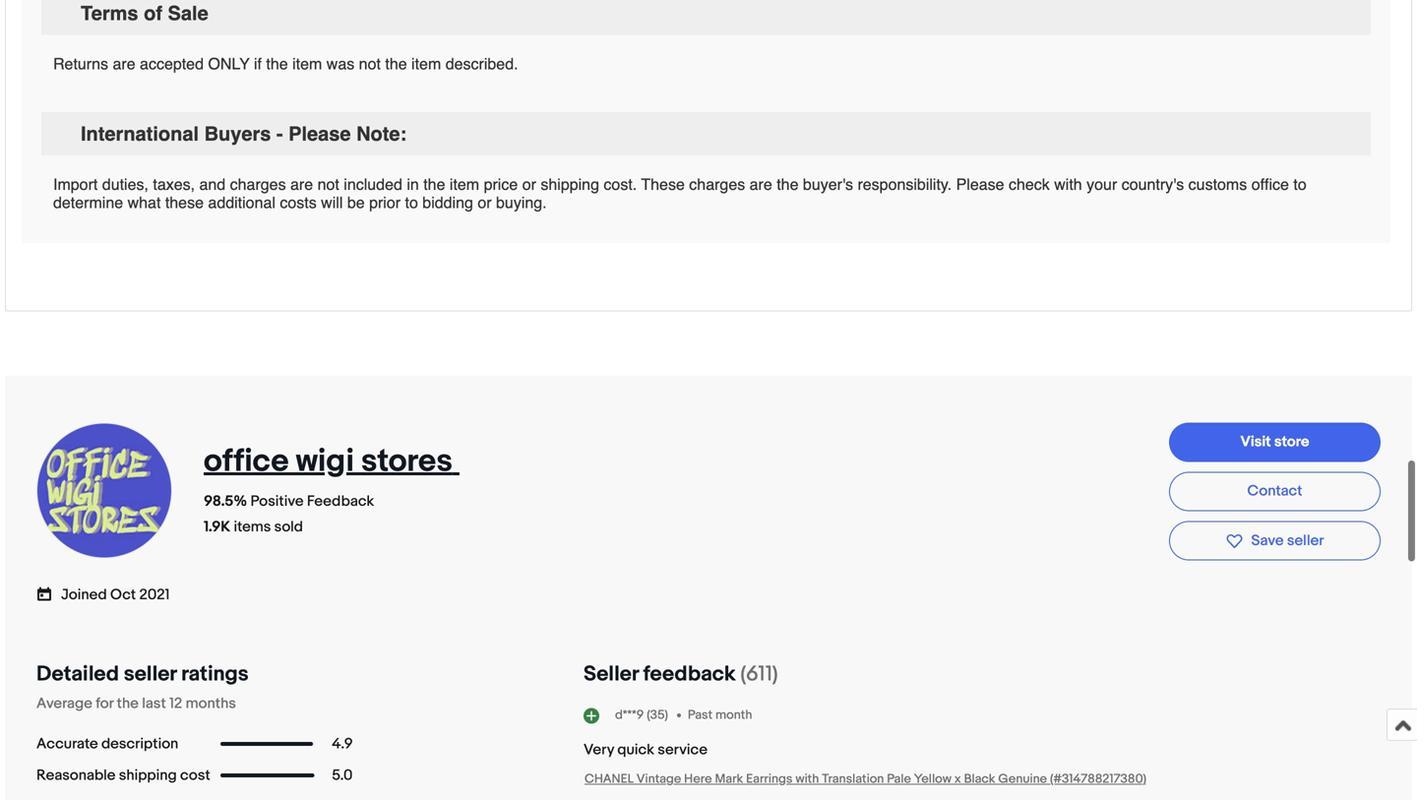 Task type: describe. For each thing, give the bounding box(es) containing it.
visit store
[[1240, 430, 1309, 448]]

translation
[[822, 768, 884, 784]]

chanel vintage here mark earrings with translation pale yellow x black genuine (#314788217380) link
[[585, 768, 1147, 784]]

visit store link
[[1169, 420, 1381, 459]]

reasonable
[[36, 764, 116, 781]]

mark
[[715, 768, 743, 784]]

feedback
[[307, 489, 374, 507]]

12
[[169, 692, 182, 709]]

office wigi stores image
[[35, 419, 173, 556]]

past
[[688, 705, 713, 720]]

here
[[684, 768, 712, 784]]

months
[[186, 692, 236, 709]]

contact link
[[1169, 469, 1381, 508]]

seller
[[584, 658, 639, 684]]

very quick service
[[584, 738, 708, 756]]

office
[[204, 439, 289, 478]]

98.5% positive feedback 1.9k items sold
[[204, 489, 374, 533]]

joined oct 2021
[[61, 583, 170, 601]]

d***9 (35)
[[615, 705, 668, 720]]

vintage
[[637, 768, 681, 784]]

sold
[[274, 515, 303, 533]]

office wigi stores
[[204, 439, 453, 478]]

feedback
[[643, 658, 736, 684]]

for
[[96, 692, 113, 709]]

service
[[658, 738, 708, 756]]

98.5%
[[204, 489, 247, 507]]

chanel
[[585, 768, 634, 784]]

genuine
[[998, 768, 1047, 784]]

accurate description
[[36, 732, 178, 750]]

save seller
[[1251, 529, 1324, 546]]



Task type: locate. For each thing, give the bounding box(es) containing it.
1 vertical spatial seller
[[124, 658, 176, 684]]

seller feedback (611)
[[584, 658, 778, 684]]

(35)
[[647, 705, 668, 720]]

visit
[[1240, 430, 1271, 448]]

average
[[36, 692, 92, 709]]

text__icon wrapper image
[[36, 581, 61, 599]]

very
[[584, 738, 614, 756]]

description
[[101, 732, 178, 750]]

last
[[142, 692, 166, 709]]

chanel vintage here mark earrings with translation pale yellow x black genuine (#314788217380)
[[585, 768, 1147, 784]]

store
[[1274, 430, 1309, 448]]

reasonable shipping cost
[[36, 764, 210, 781]]

(#314788217380)
[[1050, 768, 1147, 784]]

1 horizontal spatial seller
[[1287, 529, 1324, 546]]

seller for detailed
[[124, 658, 176, 684]]

earrings
[[746, 768, 793, 784]]

office wigi stores link
[[204, 439, 460, 478]]

save seller button
[[1169, 518, 1381, 558]]

seller for save
[[1287, 529, 1324, 546]]

with
[[795, 768, 819, 784]]

4.9
[[332, 732, 353, 750]]

joined
[[61, 583, 107, 601]]

cost
[[180, 764, 210, 781]]

black
[[964, 768, 995, 784]]

x
[[954, 768, 961, 784]]

month
[[715, 705, 752, 720]]

stores
[[361, 439, 453, 478]]

0 vertical spatial seller
[[1287, 529, 1324, 546]]

pale
[[887, 768, 911, 784]]

wigi
[[296, 439, 354, 478]]

0 horizontal spatial seller
[[124, 658, 176, 684]]

the
[[117, 692, 139, 709]]

average for the last 12 months
[[36, 692, 236, 709]]

seller inside button
[[1287, 529, 1324, 546]]

save
[[1251, 529, 1284, 546]]

oct
[[110, 583, 136, 601]]

past month
[[688, 705, 752, 720]]

d***9
[[615, 705, 644, 720]]

quick
[[617, 738, 654, 756]]

detailed
[[36, 658, 119, 684]]

items
[[234, 515, 271, 533]]

2021
[[139, 583, 170, 601]]

seller up last
[[124, 658, 176, 684]]

1.9k
[[204, 515, 230, 533]]

shipping
[[119, 764, 177, 781]]

detailed seller ratings
[[36, 658, 249, 684]]

accurate
[[36, 732, 98, 750]]

ratings
[[181, 658, 249, 684]]

seller right the save
[[1287, 529, 1324, 546]]

positive
[[250, 489, 304, 507]]

(611)
[[740, 658, 778, 684]]

yellow
[[914, 768, 952, 784]]

5.0
[[332, 764, 353, 781]]

contact
[[1247, 479, 1302, 497]]

seller
[[1287, 529, 1324, 546], [124, 658, 176, 684]]



Task type: vqa. For each thing, say whether or not it's contained in the screenshot.
Detailed seller ratings
yes



